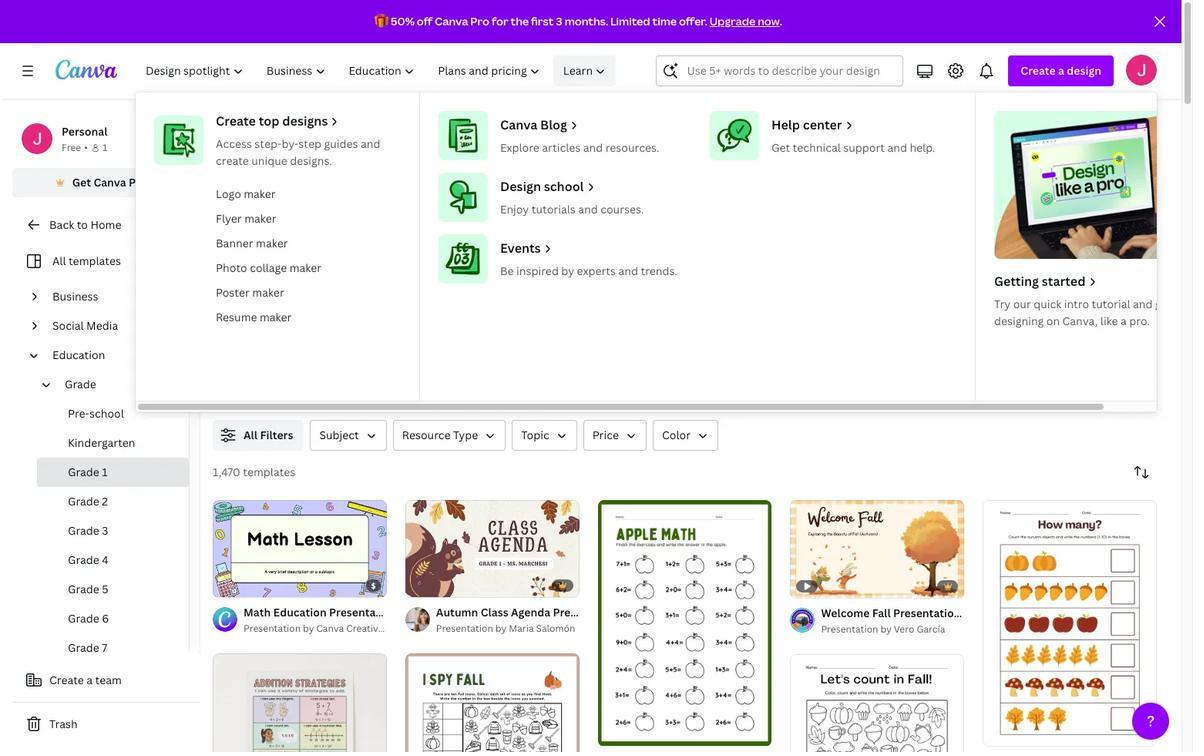 Task type: vqa. For each thing, say whether or not it's contained in the screenshot.


Task type: locate. For each thing, give the bounding box(es) containing it.
0 vertical spatial for
[[492, 14, 509, 29]]

help.
[[910, 140, 936, 155]]

by left experts
[[562, 264, 575, 278]]

grade 5
[[68, 582, 108, 597]]

now
[[758, 14, 780, 29]]

2 vertical spatial create
[[49, 673, 84, 688]]

1 horizontal spatial design
[[1068, 63, 1102, 78]]

0 horizontal spatial design
[[549, 292, 588, 309]]

a inside dropdown button
[[1059, 63, 1065, 78]]

create inside learn 'menu'
[[216, 113, 256, 130]]

0 horizontal spatial 1 of 14 link
[[213, 500, 387, 598]]

access step-by-step guides and create unique designs.
[[216, 136, 381, 168]]

2 vertical spatial a
[[87, 673, 93, 688]]

1 horizontal spatial school
[[544, 178, 584, 195]]

1 vertical spatial design
[[549, 292, 588, 309]]

0 horizontal spatial all
[[52, 254, 66, 268]]

poster maker
[[216, 285, 284, 300]]

presentation inside "link"
[[436, 623, 494, 636]]

enjoy
[[500, 202, 529, 217]]

and left courses.
[[579, 202, 598, 217]]

logo
[[216, 187, 241, 201]]

1 horizontal spatial create
[[216, 113, 256, 130]]

a inside try our quick intro tutorial and get designing on canva, like a pro.
[[1121, 314, 1127, 329]]

grade 1
[[380, 120, 420, 134], [68, 465, 108, 480]]

0 horizontal spatial a
[[87, 673, 93, 688]]

photo collage maker link
[[210, 256, 407, 281]]

quick
[[1034, 297, 1062, 312]]

high
[[285, 292, 310, 309]]

1 vertical spatial 3
[[102, 524, 108, 538]]

0 vertical spatial design
[[1068, 63, 1102, 78]]

1 vertical spatial all
[[244, 428, 258, 443]]

0 vertical spatial home
[[213, 120, 244, 134]]

all inside button
[[244, 428, 258, 443]]

school up enjoy tutorials and courses.
[[544, 178, 584, 195]]

by left the maria
[[496, 623, 507, 636]]

4
[[102, 553, 109, 568]]

1 horizontal spatial a
[[1059, 63, 1065, 78]]

maker down browse
[[260, 310, 292, 325]]

1 horizontal spatial get
[[772, 140, 791, 155]]

Search search field
[[687, 56, 894, 86]]

maker inside resume maker link
[[260, 310, 292, 325]]

1 horizontal spatial home
[[213, 120, 244, 134]]

maker for flyer maker
[[245, 211, 277, 226]]

design right next at the top
[[549, 292, 588, 309]]

canva inside learn 'menu'
[[500, 116, 538, 133]]

banner
[[216, 236, 253, 251]]

create inside button
[[49, 673, 84, 688]]

top
[[259, 113, 280, 130]]

pro left the
[[471, 14, 490, 29]]

0 horizontal spatial grade 1
[[68, 465, 108, 480]]

canva left the creative
[[316, 623, 344, 636]]

back
[[49, 217, 74, 232]]

templates
[[333, 245, 459, 278], [69, 254, 121, 268], [406, 292, 466, 309], [243, 465, 296, 480]]

and right guides
[[361, 136, 381, 151]]

grade 7
[[68, 641, 107, 656]]

be inspired by experts and trends.
[[500, 264, 678, 278]]

0 horizontal spatial home
[[91, 217, 121, 232]]

0 vertical spatial 2
[[102, 494, 108, 509]]

like
[[1101, 314, 1119, 329]]

2 horizontal spatial a
[[1121, 314, 1127, 329]]

1
[[414, 120, 420, 134], [102, 141, 107, 154], [319, 245, 328, 278], [396, 292, 403, 309], [102, 465, 108, 480], [224, 580, 228, 591], [416, 580, 421, 591], [994, 729, 999, 740]]

of
[[230, 580, 242, 591], [423, 580, 434, 591], [1001, 729, 1012, 740]]

browse high quality grade 1 templates for your next design
[[238, 292, 588, 309]]

subject
[[320, 428, 359, 443]]

get down •
[[72, 175, 91, 190]]

by inside "link"
[[496, 623, 507, 636]]

2 horizontal spatial presentation
[[822, 623, 879, 636]]

a
[[1059, 63, 1065, 78], [1121, 314, 1127, 329], [87, 673, 93, 688]]

maker for banner maker
[[256, 236, 288, 251]]

1 1 of 14 link from the left
[[213, 500, 387, 598]]

0 vertical spatial get
[[772, 140, 791, 155]]

templates left your
[[406, 292, 466, 309]]

1 of 14 for presentation by maria salomón
[[416, 580, 447, 591]]

maker up banner maker
[[245, 211, 277, 226]]

quality
[[313, 292, 354, 309]]

1 horizontal spatial 3
[[556, 14, 563, 29]]

0 horizontal spatial pro
[[129, 175, 147, 190]]

0 vertical spatial grade 1
[[380, 120, 420, 134]]

0 horizontal spatial of
[[230, 580, 242, 591]]

get inside learn 'menu'
[[772, 140, 791, 155]]

school inside learn 'menu'
[[544, 178, 584, 195]]

pro inside button
[[129, 175, 147, 190]]

1,470 templates
[[213, 465, 296, 480]]

1 horizontal spatial 1 of 14 link
[[405, 500, 580, 598]]

0 vertical spatial school
[[544, 178, 584, 195]]

3 right first
[[556, 14, 563, 29]]

by-
[[282, 136, 299, 151]]

learn menu
[[136, 93, 1194, 413]]

1 14 from the left
[[244, 580, 254, 591]]

0 vertical spatial create
[[1021, 63, 1056, 78]]

explore articles and resources.
[[500, 140, 660, 155]]

0 vertical spatial a
[[1059, 63, 1065, 78]]

trash link
[[12, 709, 201, 740]]

canva
[[435, 14, 469, 29], [500, 116, 538, 133], [94, 175, 126, 190], [316, 623, 344, 636]]

1 vertical spatial get
[[72, 175, 91, 190]]

1 of 14 for presentation by canva creative studio
[[224, 580, 254, 591]]

6
[[102, 612, 109, 626]]

1 horizontal spatial 14
[[437, 580, 447, 591]]

home link
[[213, 119, 244, 136]]

school up kindergarten on the bottom of the page
[[89, 406, 124, 421]]

by left the creative
[[303, 623, 314, 636]]

the
[[511, 14, 529, 29]]

try our quick intro tutorial and get designing on canva, like a pro.
[[995, 297, 1172, 329]]

pro up back to home link
[[129, 175, 147, 190]]

color button
[[653, 420, 719, 451]]

by for presentation by canva creative studio
[[303, 623, 314, 636]]

pro.
[[1130, 314, 1151, 329]]

1 vertical spatial school
[[89, 406, 124, 421]]

1 vertical spatial a
[[1121, 314, 1127, 329]]

maker inside logo maker link
[[244, 187, 276, 201]]

templates down back to home
[[69, 254, 121, 268]]

1 vertical spatial pro
[[129, 175, 147, 190]]

1 of 14
[[224, 580, 254, 591], [416, 580, 447, 591]]

2 1 of 14 link from the left
[[405, 500, 580, 598]]

0 horizontal spatial presentation
[[244, 623, 301, 636]]

0 vertical spatial pro
[[471, 14, 490, 29]]

all templates link
[[22, 247, 180, 276]]

grade 3 link
[[37, 517, 189, 546]]

None search field
[[657, 56, 904, 86]]

2 14 from the left
[[437, 580, 447, 591]]

0 vertical spatial all
[[52, 254, 66, 268]]

1 vertical spatial create
[[216, 113, 256, 130]]

home up access
[[213, 120, 244, 134]]

events
[[500, 240, 541, 257]]

0 horizontal spatial school
[[89, 406, 124, 421]]

0 horizontal spatial get
[[72, 175, 91, 190]]

canva up explore
[[500, 116, 538, 133]]

by
[[562, 264, 575, 278], [303, 623, 314, 636], [496, 623, 507, 636], [881, 623, 892, 636]]

type
[[453, 428, 478, 443]]

by left vero
[[881, 623, 892, 636]]

and up 'pro.'
[[1134, 297, 1153, 312]]

for left your
[[469, 292, 486, 309]]

top level navigation element
[[136, 56, 1194, 413]]

getting started
[[995, 273, 1086, 290]]

all left filters
[[244, 428, 258, 443]]

access
[[216, 136, 252, 151]]

1 horizontal spatial 1 of 14
[[416, 580, 447, 591]]

maker up photo collage maker
[[256, 236, 288, 251]]

resource
[[402, 428, 451, 443]]

1 horizontal spatial of
[[423, 580, 434, 591]]

50%
[[391, 14, 415, 29]]

all down back
[[52, 254, 66, 268]]

off
[[417, 14, 433, 29]]

logo maker
[[216, 187, 276, 201]]

0 horizontal spatial 14
[[244, 580, 254, 591]]

templates up browse high quality grade 1 templates for your next design
[[333, 245, 459, 278]]

free •
[[62, 141, 88, 154]]

1 horizontal spatial 2
[[1015, 729, 1019, 740]]

design left james peterson icon at top right
[[1068, 63, 1102, 78]]

2 1 of 14 from the left
[[416, 580, 447, 591]]

0 horizontal spatial 1 of 14
[[224, 580, 254, 591]]

create for create a team
[[49, 673, 84, 688]]

collage
[[250, 261, 287, 275]]

help
[[772, 116, 800, 133]]

1 1 of 14 from the left
[[224, 580, 254, 591]]

flyer maker link
[[210, 207, 407, 231]]

of for presentation by maria salomón
[[423, 580, 434, 591]]

grade 7 link
[[37, 634, 189, 663]]

2 horizontal spatial create
[[1021, 63, 1056, 78]]

0 horizontal spatial create
[[49, 673, 84, 688]]

james peterson image
[[1127, 55, 1158, 86]]

1 vertical spatial home
[[91, 217, 121, 232]]

be
[[500, 264, 514, 278]]

resource type button
[[393, 420, 506, 451]]

create inside dropdown button
[[1021, 63, 1056, 78]]

school
[[544, 178, 584, 195], [89, 406, 124, 421]]

time
[[653, 14, 677, 29]]

math education presentation skeleton in a purple white black lined style image
[[213, 500, 387, 598]]

canva up back to home link
[[94, 175, 126, 190]]

topic
[[522, 428, 550, 443]]

getting
[[995, 273, 1040, 290]]

get canva pro
[[72, 175, 147, 190]]

for
[[492, 14, 509, 29], [469, 292, 486, 309]]

1 horizontal spatial presentation
[[436, 623, 494, 636]]

3 up 4
[[102, 524, 108, 538]]

home
[[213, 120, 244, 134], [91, 217, 121, 232]]

get down help
[[772, 140, 791, 155]]

home right to
[[91, 217, 121, 232]]

maker inside banner maker link
[[256, 236, 288, 251]]

maker inside flyer maker link
[[245, 211, 277, 226]]

school for design school
[[544, 178, 584, 195]]

pastel simple math addition strategies poster image
[[213, 654, 387, 753]]

our
[[1014, 297, 1032, 312]]

price
[[593, 428, 619, 443]]

a inside button
[[87, 673, 93, 688]]

support
[[844, 140, 885, 155]]

logo maker link
[[210, 182, 407, 207]]

kindergarten
[[68, 436, 135, 450]]

a for team
[[87, 673, 93, 688]]

salomón
[[536, 623, 576, 636]]

resume maker
[[216, 310, 292, 325]]

14
[[244, 580, 254, 591], [437, 580, 447, 591]]

create a team
[[49, 673, 122, 688]]

for left the
[[492, 14, 509, 29]]

maker down the collage
[[252, 285, 284, 300]]

resources.
[[606, 140, 660, 155]]

maker inside poster maker link
[[252, 285, 284, 300]]

presentation
[[244, 623, 301, 636], [436, 623, 494, 636], [822, 623, 879, 636]]

1 vertical spatial for
[[469, 292, 486, 309]]

by inside learn 'menu'
[[562, 264, 575, 278]]

all
[[52, 254, 66, 268], [244, 428, 258, 443]]

1 horizontal spatial all
[[244, 428, 258, 443]]

canva,
[[1063, 314, 1098, 329]]

1 of 14 link for maria
[[405, 500, 580, 598]]

maker up "flyer maker" at the left of the page
[[244, 187, 276, 201]]

0 horizontal spatial 2
[[102, 494, 108, 509]]

maker down banner maker link
[[290, 261, 322, 275]]

pro
[[471, 14, 490, 29], [129, 175, 147, 190]]

maker for logo maker
[[244, 187, 276, 201]]

design inside dropdown button
[[1068, 63, 1102, 78]]

grade button
[[59, 370, 180, 399]]

school for pre-school
[[89, 406, 124, 421]]

1 horizontal spatial pro
[[471, 14, 490, 29]]

canva inside button
[[94, 175, 126, 190]]

presentation by vero garcía
[[822, 623, 946, 636]]

get inside button
[[72, 175, 91, 190]]



Task type: describe. For each thing, give the bounding box(es) containing it.
grade 2
[[68, 494, 108, 509]]

1 vertical spatial grade 1
[[68, 465, 108, 480]]

maker for poster maker
[[252, 285, 284, 300]]

started
[[1043, 273, 1086, 290]]

help center
[[772, 116, 843, 133]]

maria
[[509, 623, 534, 636]]

maker for resume maker
[[260, 310, 292, 325]]

all templates
[[52, 254, 121, 268]]

create top designs
[[216, 113, 328, 130]]

grade 3
[[68, 524, 108, 538]]

0 horizontal spatial for
[[469, 292, 486, 309]]

presentation for presentation by canva creative studio
[[244, 623, 301, 636]]

center
[[803, 116, 843, 133]]

grade 4
[[68, 553, 109, 568]]

and inside 'access step-by-step guides and create unique designs.'
[[361, 136, 381, 151]]

of for presentation by canva creative studio
[[230, 580, 242, 591]]

7
[[102, 641, 107, 656]]

learn
[[564, 63, 593, 78]]

photo
[[216, 261, 247, 275]]

$
[[371, 581, 376, 592]]

🎁
[[375, 14, 389, 29]]

create for create a design
[[1021, 63, 1056, 78]]

enjoy tutorials and courses.
[[500, 202, 644, 217]]

all for all templates
[[52, 254, 66, 268]]

presentation for presentation by vero garcía
[[822, 623, 879, 636]]

designing
[[995, 314, 1044, 329]]

14 for presentation by maria salomón
[[437, 580, 447, 591]]

canva right off
[[435, 14, 469, 29]]

design school
[[500, 178, 584, 195]]

back to home link
[[12, 210, 201, 241]]

filters
[[260, 428, 293, 443]]

presentation by canva creative studio link
[[244, 622, 415, 637]]

intro
[[1065, 297, 1090, 312]]

and left trends.
[[619, 264, 639, 278]]

create for create top designs
[[216, 113, 256, 130]]

designs.
[[290, 153, 332, 168]]

1,470
[[213, 465, 241, 480]]

5
[[102, 582, 108, 597]]

personal
[[62, 124, 108, 139]]

upgrade now button
[[710, 14, 780, 29]]

and left help.
[[888, 140, 908, 155]]

step
[[299, 136, 322, 151]]

learn button
[[554, 56, 617, 86]]

team
[[95, 673, 122, 688]]

presentation by vero garcía link
[[822, 622, 965, 638]]

try
[[995, 297, 1011, 312]]

🎁 50% off canva pro for the first 3 months. limited time offer. upgrade now .
[[375, 14, 783, 29]]

technical
[[793, 140, 841, 155]]

subject button
[[310, 420, 387, 451]]

templates inside 'all templates' link
[[69, 254, 121, 268]]

1 horizontal spatial grade 1
[[380, 120, 420, 134]]

.
[[780, 14, 783, 29]]

and inside try our quick intro tutorial and get designing on canva, like a pro.
[[1134, 297, 1153, 312]]

guides
[[324, 136, 358, 151]]

1 of 2 link
[[983, 500, 1158, 747]]

1 horizontal spatial for
[[492, 14, 509, 29]]

education
[[52, 348, 105, 362]]

by for presentation by vero garcía
[[881, 623, 892, 636]]

0 horizontal spatial 3
[[102, 524, 108, 538]]

business
[[52, 289, 98, 304]]

grade 6
[[68, 612, 109, 626]]

Sort by button
[[1127, 457, 1158, 488]]

2 horizontal spatial of
[[1001, 729, 1012, 740]]

autumn class agenda presentation in colorful playful style image
[[405, 500, 580, 598]]

back to home
[[49, 217, 121, 232]]

get technical support and help.
[[772, 140, 936, 155]]

limited
[[611, 14, 651, 29]]

grade 5 link
[[37, 575, 189, 605]]

14 for presentation by canva creative studio
[[244, 580, 254, 591]]

presentation for presentation by maria salomón
[[436, 623, 494, 636]]

autumn counting worksheet in brown and orange illustrative style image
[[983, 501, 1158, 747]]

a for design
[[1059, 63, 1065, 78]]

0 vertical spatial 3
[[556, 14, 563, 29]]

inspired
[[517, 264, 559, 278]]

unique
[[252, 153, 288, 168]]

get
[[1156, 297, 1172, 312]]

1 of 2
[[994, 729, 1019, 740]]

flyer
[[216, 211, 242, 226]]

get for get canva pro
[[72, 175, 91, 190]]

1 vertical spatial 2
[[1015, 729, 1019, 740]]

create
[[216, 153, 249, 168]]

templates down all filters
[[243, 465, 296, 480]]

blog
[[541, 116, 568, 133]]

green fun apple math worksheet image
[[598, 501, 772, 747]]

next
[[520, 292, 546, 309]]

maker inside photo collage maker link
[[290, 261, 322, 275]]

presentation by maria salomón
[[436, 623, 576, 636]]

vero
[[894, 623, 915, 636]]

get for get technical support and help.
[[772, 140, 791, 155]]

your
[[489, 292, 517, 309]]

let's count in fall math worksheet in monochromatic illustrative style image
[[791, 655, 965, 753]]

by for presentation by maria salomón
[[496, 623, 507, 636]]

courses.
[[601, 202, 644, 217]]

create a team button
[[12, 666, 201, 696]]

trash
[[49, 717, 78, 732]]

create a design
[[1021, 63, 1102, 78]]

and right articles
[[584, 140, 603, 155]]

all for all filters
[[244, 428, 258, 443]]

all filters button
[[213, 420, 304, 451]]

photo collage maker
[[216, 261, 322, 275]]

social
[[52, 318, 84, 333]]

creative
[[346, 623, 384, 636]]

i spy fall worksheet green brown image
[[405, 654, 580, 753]]

experts
[[577, 264, 616, 278]]

studio
[[386, 623, 415, 636]]

grade inside button
[[65, 377, 96, 392]]

1 of 14 link for canva
[[213, 500, 387, 598]]

banner maker
[[216, 236, 288, 251]]



